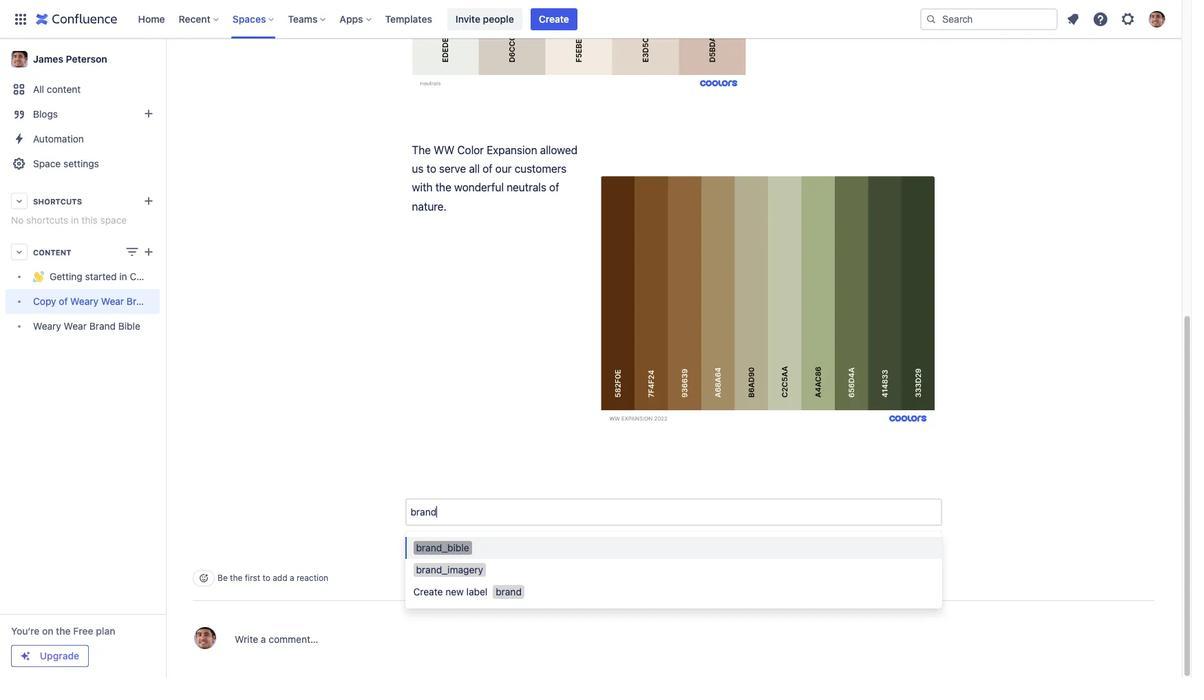 Task type: vqa. For each thing, say whether or not it's contained in the screenshot.
on at the bottom left
yes



Task type: describe. For each thing, give the bounding box(es) containing it.
serve
[[439, 162, 466, 175]]

reaction
[[297, 573, 329, 584]]

add
[[273, 573, 288, 584]]

plan
[[96, 625, 115, 637]]

recent
[[179, 13, 211, 24]]

first
[[245, 573, 260, 584]]

shortcuts
[[26, 214, 68, 226]]

us
[[412, 162, 424, 175]]

james
[[33, 53, 63, 65]]

space element
[[0, 39, 181, 678]]

brand_bible
[[416, 542, 469, 554]]

upgrade
[[40, 650, 79, 662]]

you're on the free plan
[[11, 625, 115, 637]]

change view image
[[124, 244, 140, 260]]

confluence
[[130, 271, 181, 283]]

getting
[[50, 271, 82, 283]]

collapse sidebar image
[[150, 45, 180, 73]]

home link
[[134, 8, 169, 30]]

blogs
[[33, 108, 58, 120]]

peterson
[[66, 53, 107, 65]]

the inside the ww color expansion allowed us to serve all of our customers with the wonderful neutrals of nature.
[[436, 181, 452, 194]]

1 horizontal spatial weary
[[70, 296, 98, 307]]

ww
[[434, 144, 455, 156]]

Add label text field
[[411, 505, 517, 519]]

create a blog image
[[140, 105, 157, 122]]

templates link
[[381, 8, 437, 30]]

upgrade button
[[12, 646, 88, 667]]

to inside the ww color expansion allowed us to serve all of our customers with the wonderful neutrals of nature.
[[427, 162, 437, 175]]

create new label
[[414, 586, 488, 598]]

of inside space element
[[59, 296, 68, 307]]

comment…
[[269, 634, 318, 645]]

spaces button
[[229, 8, 280, 30]]

settings
[[63, 158, 99, 169]]

free
[[73, 625, 93, 637]]

create link
[[531, 8, 578, 30]]

expansion
[[487, 144, 538, 156]]

the ww color expansion allowed us to serve all of our customers with the wonderful neutrals of nature.
[[412, 144, 581, 213]]

getting started in confluence link
[[6, 264, 181, 289]]

space
[[33, 158, 61, 169]]

copy of weary wear brand bible
[[33, 296, 178, 307]]

all content
[[33, 83, 81, 95]]

shortcuts
[[33, 197, 82, 206]]

wonderful
[[454, 181, 504, 194]]

on
[[42, 625, 53, 637]]

wear inside 'link'
[[64, 321, 87, 332]]

no shortcuts in this space
[[11, 214, 127, 226]]

brand
[[496, 586, 522, 598]]

in for started
[[119, 271, 127, 283]]

the inside space element
[[56, 625, 71, 637]]

2 horizontal spatial of
[[550, 181, 560, 194]]

our
[[496, 162, 512, 175]]

automation
[[33, 133, 84, 145]]

space settings
[[33, 158, 99, 169]]



Task type: locate. For each thing, give the bounding box(es) containing it.
Search field
[[921, 8, 1059, 30]]

james peterson
[[33, 53, 107, 65]]

0 vertical spatial the
[[436, 181, 452, 194]]

brand_imagery
[[416, 564, 483, 576]]

0 vertical spatial in
[[71, 214, 79, 226]]

no
[[11, 214, 24, 226]]

write
[[235, 634, 258, 645]]

in for shortcuts
[[71, 214, 79, 226]]

of
[[483, 162, 493, 175], [550, 181, 560, 194], [59, 296, 68, 307]]

create inside the "create" link
[[539, 13, 569, 24]]

invite
[[456, 13, 481, 24]]

0 horizontal spatial wear
[[64, 321, 87, 332]]

weary
[[70, 296, 98, 307], [33, 321, 61, 332]]

of right all
[[483, 162, 493, 175]]

create right people
[[539, 13, 569, 24]]

be
[[218, 573, 228, 584]]

2 vertical spatial the
[[56, 625, 71, 637]]

0 vertical spatial to
[[427, 162, 437, 175]]

new
[[446, 586, 464, 598]]

0 horizontal spatial a
[[261, 634, 266, 645]]

james peterson image
[[194, 627, 216, 649]]

0 horizontal spatial brand
[[89, 321, 116, 332]]

teams button
[[284, 8, 332, 30]]

weary inside 'link'
[[33, 321, 61, 332]]

bible
[[156, 296, 178, 307], [118, 321, 140, 332]]

global element
[[8, 0, 921, 38]]

0 horizontal spatial bible
[[118, 321, 140, 332]]

home
[[138, 13, 165, 24]]

premium image
[[20, 651, 31, 662]]

weary up weary wear brand bible 'link' on the left
[[70, 296, 98, 307]]

search image
[[926, 13, 937, 24]]

of down customers
[[550, 181, 560, 194]]

nature.
[[412, 200, 447, 213]]

automation link
[[6, 127, 160, 152]]

tree containing getting started in confluence
[[6, 264, 181, 339]]

to
[[427, 162, 437, 175], [263, 573, 271, 584]]

banner
[[0, 0, 1182, 39]]

the
[[436, 181, 452, 194], [230, 573, 243, 584], [56, 625, 71, 637]]

the right be at bottom left
[[230, 573, 243, 584]]

customers
[[515, 162, 567, 175]]

blogs link
[[6, 102, 160, 127]]

the right the on
[[56, 625, 71, 637]]

to left add
[[263, 573, 271, 584]]

write a comment…
[[235, 634, 318, 645]]

content
[[47, 83, 81, 95]]

1 vertical spatial in
[[119, 271, 127, 283]]

1 vertical spatial create
[[414, 586, 443, 598]]

all
[[33, 83, 44, 95]]

content button
[[6, 240, 160, 264]]

add shortcut image
[[140, 193, 157, 209]]

1 horizontal spatial bible
[[156, 296, 178, 307]]

neutrals
[[507, 181, 547, 194]]

space settings link
[[6, 152, 160, 176]]

a right write
[[261, 634, 266, 645]]

0 horizontal spatial create
[[414, 586, 443, 598]]

getting started in confluence
[[50, 271, 181, 283]]

weary wear brand bible link
[[6, 314, 160, 339]]

in left this
[[71, 214, 79, 226]]

a right add
[[290, 573, 294, 584]]

weary down copy on the left top of the page
[[33, 321, 61, 332]]

wear
[[101, 296, 124, 307], [64, 321, 87, 332]]

0 horizontal spatial of
[[59, 296, 68, 307]]

notification icon image
[[1065, 11, 1082, 27]]

1 horizontal spatial brand
[[127, 296, 153, 307]]

content
[[33, 248, 71, 257]]

1 horizontal spatial of
[[483, 162, 493, 175]]

create left "new"
[[414, 586, 443, 598]]

brand down "confluence" at left
[[127, 296, 153, 307]]

bible down 'copy of weary wear brand bible'
[[118, 321, 140, 332]]

brand
[[127, 296, 153, 307], [89, 321, 116, 332]]

to right us
[[427, 162, 437, 175]]

a
[[290, 573, 294, 584], [261, 634, 266, 645]]

appswitcher icon image
[[12, 11, 29, 27]]

brand inside 'link'
[[89, 321, 116, 332]]

brand down 'copy of weary wear brand bible'
[[89, 321, 116, 332]]

people
[[483, 13, 514, 24]]

1 vertical spatial wear
[[64, 321, 87, 332]]

teams
[[288, 13, 318, 24]]

0 horizontal spatial in
[[71, 214, 79, 226]]

1 horizontal spatial wear
[[101, 296, 124, 307]]

2 vertical spatial of
[[59, 296, 68, 307]]

apps
[[340, 13, 363, 24]]

of right copy on the left top of the page
[[59, 296, 68, 307]]

weary wear brand bible
[[33, 321, 140, 332]]

0 vertical spatial weary
[[70, 296, 98, 307]]

write a comment… button
[[228, 626, 1155, 654]]

1 vertical spatial a
[[261, 634, 266, 645]]

0 vertical spatial brand
[[127, 296, 153, 307]]

be the first to add a reaction
[[218, 573, 329, 584]]

james peterson link
[[6, 45, 160, 73]]

in right 'started'
[[119, 271, 127, 283]]

0 horizontal spatial the
[[56, 625, 71, 637]]

this
[[81, 214, 98, 226]]

you're
[[11, 625, 39, 637]]

color
[[458, 144, 484, 156]]

0 vertical spatial a
[[290, 573, 294, 584]]

bible inside 'link'
[[118, 321, 140, 332]]

2 horizontal spatial the
[[436, 181, 452, 194]]

create for create new label
[[414, 586, 443, 598]]

tree inside space element
[[6, 264, 181, 339]]

templates
[[385, 13, 432, 24]]

invite people button
[[448, 8, 523, 30]]

with
[[412, 181, 433, 194]]

0 vertical spatial of
[[483, 162, 493, 175]]

the down serve
[[436, 181, 452, 194]]

create a page image
[[140, 244, 157, 260]]

help icon image
[[1093, 11, 1109, 27]]

copy
[[33, 296, 56, 307]]

invite people
[[456, 13, 514, 24]]

1 horizontal spatial to
[[427, 162, 437, 175]]

wear down copy of weary wear brand bible link
[[64, 321, 87, 332]]

0 vertical spatial create
[[539, 13, 569, 24]]

confluence image
[[36, 11, 117, 27], [36, 11, 117, 27]]

spaces
[[233, 13, 266, 24]]

your profile and preferences image
[[1149, 11, 1166, 27]]

banner containing home
[[0, 0, 1182, 39]]

copy of weary wear brand bible link
[[6, 289, 178, 314]]

1 horizontal spatial a
[[290, 573, 294, 584]]

1 vertical spatial the
[[230, 573, 243, 584]]

create for create
[[539, 13, 569, 24]]

wear down getting started in confluence
[[101, 296, 124, 307]]

1 horizontal spatial create
[[539, 13, 569, 24]]

create
[[539, 13, 569, 24], [414, 586, 443, 598]]

shortcuts button
[[6, 189, 160, 213]]

started
[[85, 271, 117, 283]]

a inside 'write a comment…' button
[[261, 634, 266, 645]]

0 vertical spatial bible
[[156, 296, 178, 307]]

add reaction image
[[198, 573, 209, 584]]

settings icon image
[[1120, 11, 1137, 27]]

label
[[467, 586, 488, 598]]

1 vertical spatial brand
[[89, 321, 116, 332]]

all content link
[[6, 77, 160, 102]]

all
[[469, 162, 480, 175]]

1 vertical spatial of
[[550, 181, 560, 194]]

recent button
[[175, 8, 224, 30]]

1 vertical spatial weary
[[33, 321, 61, 332]]

1 horizontal spatial in
[[119, 271, 127, 283]]

tree
[[6, 264, 181, 339]]

0 horizontal spatial to
[[263, 573, 271, 584]]

allowed
[[540, 144, 578, 156]]

bible down "confluence" at left
[[156, 296, 178, 307]]

1 horizontal spatial the
[[230, 573, 243, 584]]

in
[[71, 214, 79, 226], [119, 271, 127, 283]]

space
[[100, 214, 127, 226]]

the
[[412, 144, 431, 156]]

1 vertical spatial to
[[263, 573, 271, 584]]

1 vertical spatial bible
[[118, 321, 140, 332]]

0 horizontal spatial weary
[[33, 321, 61, 332]]

0 vertical spatial wear
[[101, 296, 124, 307]]

apps button
[[336, 8, 377, 30]]



